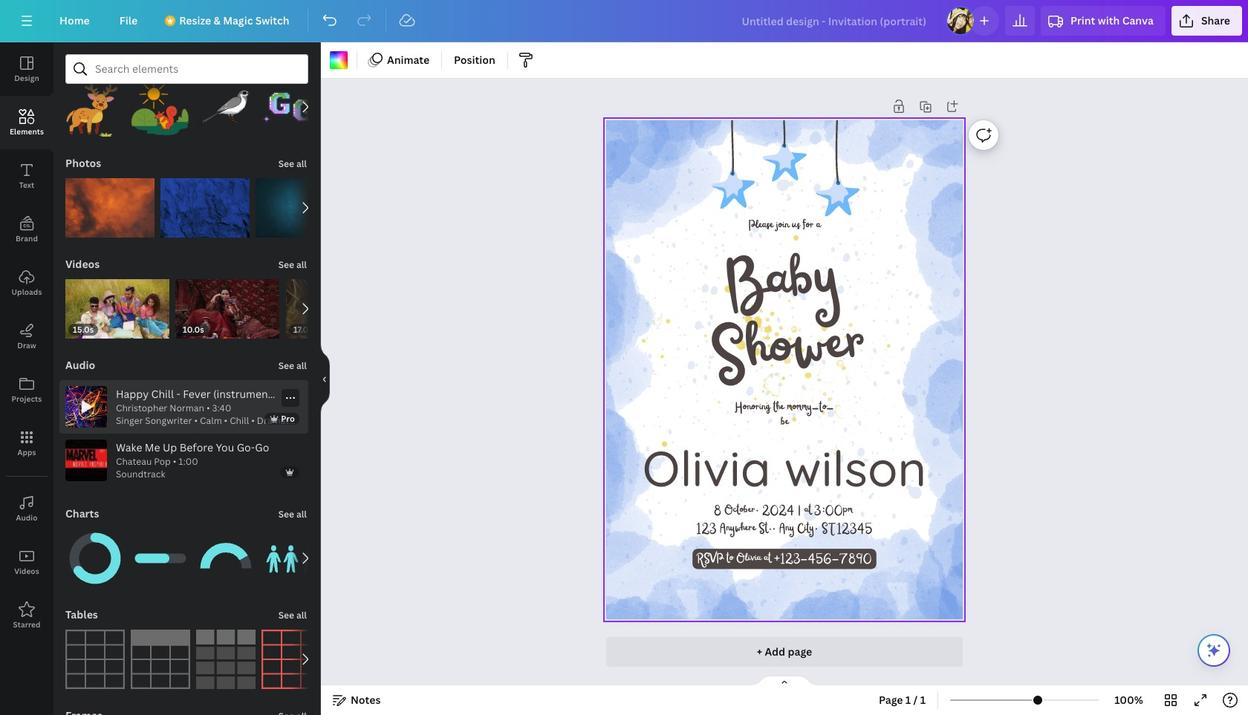 Task type: vqa. For each thing, say whether or not it's contained in the screenshot.
'Tables' button at the bottom of page
yes



Task type: describe. For each thing, give the bounding box(es) containing it.
3 add this table to the canvas image from the left
[[196, 630, 256, 690]]

rsvp
[[697, 552, 724, 567]]

+ add page button
[[606, 638, 963, 667]]

wake
[[116, 441, 142, 455]]

+ add page
[[757, 645, 812, 659]]

home link
[[48, 6, 102, 36]]

design button
[[0, 42, 54, 96]]

before
[[180, 441, 213, 455]]

+123-
[[774, 552, 808, 567]]

see all button for charts
[[277, 499, 308, 529]]

starred
[[13, 620, 41, 630]]

see all for videos
[[278, 259, 307, 271]]

baby
[[722, 237, 842, 333]]

draw button
[[0, 310, 54, 363]]

see all for charts
[[278, 508, 307, 521]]

(instrumental)
[[213, 387, 284, 401]]

see for audio
[[278, 360, 294, 372]]

8
[[714, 503, 722, 519]]

/
[[914, 693, 918, 707]]

a
[[816, 218, 821, 234]]

the
[[773, 400, 784, 416]]

elements button
[[0, 96, 54, 149]]

-
[[176, 387, 180, 401]]

charts button
[[64, 499, 101, 529]]

norman
[[170, 402, 204, 415]]

any
[[779, 521, 794, 537]]

1 vertical spatial videos button
[[0, 536, 54, 589]]

dark blue gradient texture background image
[[255, 178, 345, 238]]

see all button for tables
[[277, 600, 308, 630]]

see all for photos
[[278, 158, 307, 170]]

up
[[163, 441, 177, 455]]

7890
[[839, 552, 872, 567]]

magic
[[223, 13, 253, 27]]

456-
[[808, 552, 839, 567]]

hide image
[[320, 343, 330, 415]]

see all for audio
[[278, 360, 307, 372]]

me
[[145, 441, 160, 455]]

123 anywhere st., any city, st 12345
[[697, 521, 873, 537]]

notes
[[351, 693, 381, 707]]

resize
[[179, 13, 211, 27]]

you
[[216, 441, 234, 455]]

please join us for a
[[749, 218, 821, 234]]

resize & magic switch button
[[155, 6, 301, 36]]

1 horizontal spatial at
[[804, 503, 812, 519]]

file button
[[108, 6, 150, 36]]

projects button
[[0, 363, 54, 417]]

photos button
[[64, 149, 103, 178]]

share button
[[1172, 6, 1243, 36]]

12345
[[837, 521, 873, 537]]

olivia wilson
[[643, 438, 927, 499]]

0 vertical spatial videos button
[[64, 250, 101, 279]]

see all button for audio
[[277, 351, 308, 380]]

pop
[[154, 456, 171, 468]]

happy
[[116, 387, 149, 401]]

17.0s group
[[286, 279, 390, 339]]

see for videos
[[278, 259, 294, 271]]

1 add this table to the canvas image from the left
[[65, 630, 125, 690]]

all for charts
[[296, 508, 307, 521]]

0 horizontal spatial at
[[764, 552, 771, 567]]

wake me up before you go-go
[[116, 441, 269, 455]]

1:00
[[179, 456, 198, 468]]

3:00pm
[[814, 503, 853, 519]]

pro
[[281, 413, 295, 424]]

brand button
[[0, 203, 54, 256]]

videos inside side panel tab list
[[14, 566, 39, 577]]

home
[[59, 13, 90, 27]]

draw
[[17, 340, 36, 351]]

see all button for videos
[[277, 250, 308, 279]]

share
[[1202, 13, 1231, 27]]

brand
[[16, 233, 38, 244]]

8 october, 2024 | at 3:00pm
[[714, 503, 853, 519]]

tables button
[[64, 600, 99, 630]]

1 horizontal spatial audio button
[[64, 351, 97, 380]]

see all for tables
[[278, 609, 307, 622]]

honoring the mommy-to- be
[[735, 400, 834, 431]]

design
[[14, 73, 39, 83]]

photos
[[65, 156, 101, 170]]

join
[[776, 218, 789, 234]]

10.0s group
[[176, 271, 280, 339]]

all for videos
[[296, 259, 307, 271]]

see all button for photos
[[277, 149, 308, 178]]

notes button
[[327, 689, 387, 713]]

charts
[[65, 507, 99, 521]]

#ffffff image
[[330, 51, 348, 69]]

3:40
[[212, 402, 231, 415]]

canva
[[1123, 13, 1154, 27]]

shower
[[707, 304, 868, 403]]

2 add this table to the canvas image from the left
[[131, 630, 190, 690]]

4 add this table to the canvas image from the left
[[262, 630, 321, 690]]

uploads
[[12, 287, 42, 297]]



Task type: locate. For each thing, give the bounding box(es) containing it.
audio button down 15.0s
[[64, 351, 97, 380]]

• inside chateau pop • 1:00 soundtrack
[[173, 456, 176, 468]]

see all button
[[277, 149, 308, 178], [277, 250, 308, 279], [277, 351, 308, 380], [277, 499, 308, 529], [277, 600, 308, 630]]

100%
[[1115, 693, 1144, 707]]

for
[[803, 218, 814, 234]]

&
[[214, 13, 221, 27]]

2 see all button from the top
[[277, 250, 308, 279]]

0 horizontal spatial •
[[173, 456, 176, 468]]

1 1 from the left
[[906, 693, 911, 707]]

4 see from the top
[[278, 508, 294, 521]]

baby shower
[[707, 236, 868, 403]]

1 left /
[[906, 693, 911, 707]]

3 see all button from the top
[[277, 351, 308, 380]]

1 vertical spatial •
[[173, 456, 176, 468]]

2 1 from the left
[[920, 693, 926, 707]]

us
[[792, 218, 800, 234]]

123
[[697, 521, 717, 537]]

page
[[788, 645, 812, 659]]

• right pop
[[173, 456, 176, 468]]

audio inside side panel tab list
[[16, 513, 38, 523]]

olivia up 8
[[643, 438, 771, 499]]

elements
[[10, 126, 44, 137]]

position
[[454, 53, 496, 67]]

Design title text field
[[730, 6, 940, 36]]

to
[[726, 552, 733, 567]]

3 see from the top
[[278, 360, 294, 372]]

videos up starred button
[[14, 566, 39, 577]]

add
[[765, 645, 786, 659]]

at
[[804, 503, 812, 519], [764, 552, 771, 567]]

see
[[278, 158, 294, 170], [278, 259, 294, 271], [278, 360, 294, 372], [278, 508, 294, 521], [278, 609, 294, 622]]

audio down 15.0s
[[65, 358, 95, 372]]

1 see all from the top
[[278, 158, 307, 170]]

0 vertical spatial •
[[207, 402, 210, 415]]

2 see all from the top
[[278, 259, 307, 271]]

1 right /
[[920, 693, 926, 707]]

soundtrack
[[116, 468, 165, 481]]

see for charts
[[278, 508, 294, 521]]

videos
[[65, 257, 100, 271], [14, 566, 39, 577]]

st.,
[[759, 521, 776, 537]]

group
[[65, 68, 125, 137], [131, 68, 190, 137], [196, 68, 256, 137], [262, 77, 321, 137], [65, 169, 154, 238], [160, 169, 250, 238], [255, 178, 345, 238], [65, 520, 125, 589], [196, 520, 256, 589], [131, 529, 190, 589], [262, 529, 321, 589]]

0 vertical spatial olivia
[[643, 438, 771, 499]]

side panel tab list
[[0, 42, 54, 643]]

0 vertical spatial audio button
[[64, 351, 97, 380]]

1 vertical spatial olivia
[[736, 552, 761, 567]]

position button
[[448, 48, 501, 72]]

15.0s group
[[65, 271, 170, 339]]

rsvp to olivia at +123-456-7890
[[697, 552, 872, 567]]

at right |
[[804, 503, 812, 519]]

0 horizontal spatial 1
[[906, 693, 911, 707]]

print with canva
[[1071, 13, 1154, 27]]

be
[[781, 415, 789, 431]]

5 see all button from the top
[[277, 600, 308, 630]]

1 see all button from the top
[[277, 149, 308, 178]]

see for photos
[[278, 158, 294, 170]]

4 see all button from the top
[[277, 499, 308, 529]]

audio button left charts
[[0, 482, 54, 536]]

1 horizontal spatial 1
[[920, 693, 926, 707]]

• for norman
[[207, 402, 210, 415]]

1 vertical spatial audio
[[16, 513, 38, 523]]

0 horizontal spatial videos button
[[0, 536, 54, 589]]

17.0s
[[293, 324, 312, 335]]

animate button
[[363, 48, 436, 72]]

apps
[[17, 447, 36, 458]]

happy chill - fever (instrumental)
[[116, 387, 284, 401]]

1 horizontal spatial videos button
[[64, 250, 101, 279]]

orange and gray clouds image
[[65, 178, 154, 238]]

honoring
[[735, 400, 770, 416]]

audio
[[65, 358, 95, 372], [16, 513, 38, 523]]

1 all from the top
[[296, 158, 307, 170]]

show pages image
[[749, 676, 820, 687]]

page
[[879, 693, 903, 707]]

print
[[1071, 13, 1096, 27]]

1 horizontal spatial •
[[207, 402, 210, 415]]

file
[[119, 13, 138, 27]]

page 1 / 1
[[879, 693, 926, 707]]

tables
[[65, 608, 98, 622]]

3 see all from the top
[[278, 360, 307, 372]]

5 all from the top
[[296, 609, 307, 622]]

1 horizontal spatial audio
[[65, 358, 95, 372]]

go-
[[237, 441, 255, 455]]

1 see from the top
[[278, 158, 294, 170]]

•
[[207, 402, 210, 415], [173, 456, 176, 468]]

projects
[[12, 394, 42, 404]]

switch
[[255, 13, 290, 27]]

|
[[798, 503, 802, 519]]

audio left charts "button"
[[16, 513, 38, 523]]

1 vertical spatial audio button
[[0, 482, 54, 536]]

videos button up starred
[[0, 536, 54, 589]]

go
[[255, 441, 269, 455]]

text button
[[0, 149, 54, 203]]

all for photos
[[296, 158, 307, 170]]

1 vertical spatial videos
[[14, 566, 39, 577]]

100% button
[[1105, 689, 1153, 713]]

text
[[19, 180, 34, 190]]

to-
[[819, 400, 834, 416]]

anywhere
[[720, 521, 756, 537]]

2024
[[762, 503, 795, 519]]

• left 3:40 on the left of the page
[[207, 402, 210, 415]]

all for audio
[[296, 360, 307, 372]]

all for tables
[[296, 609, 307, 622]]

0 horizontal spatial videos
[[14, 566, 39, 577]]

5 see from the top
[[278, 609, 294, 622]]

+
[[757, 645, 763, 659]]

soundtrack, 60 seconds element
[[116, 456, 198, 482]]

4 see all from the top
[[278, 508, 307, 521]]

0 vertical spatial audio
[[65, 358, 95, 372]]

at left the +123-
[[764, 552, 771, 567]]

chateau pop • 1:00 soundtrack
[[116, 456, 198, 481]]

audio button
[[64, 351, 97, 380], [0, 482, 54, 536]]

5 see all from the top
[[278, 609, 307, 622]]

2 see from the top
[[278, 259, 294, 271]]

main menu bar
[[0, 0, 1248, 42]]

Search elements search field
[[95, 55, 279, 83]]

see for tables
[[278, 609, 294, 622]]

0 vertical spatial videos
[[65, 257, 100, 271]]

• inside the 'singer songwriter, calm, chill, dramatic, exciting, happy, inspiring, love, quirky, sad, sexy, 220 seconds' element
[[207, 402, 210, 415]]

mommy-
[[787, 400, 819, 416]]

christopher
[[116, 402, 167, 415]]

1 vertical spatial at
[[764, 552, 771, 567]]

videos button right uploads button
[[64, 250, 101, 279]]

2 all from the top
[[296, 259, 307, 271]]

0 vertical spatial at
[[804, 503, 812, 519]]

4 all from the top
[[296, 508, 307, 521]]

fever
[[183, 387, 211, 401]]

print with canva button
[[1041, 6, 1166, 36]]

0 horizontal spatial audio button
[[0, 482, 54, 536]]

0 horizontal spatial audio
[[16, 513, 38, 523]]

olivia right to
[[736, 552, 761, 567]]

st
[[821, 521, 834, 537]]

october,
[[724, 503, 759, 519]]

christopher norman • 3:40
[[116, 402, 231, 415]]

15.0s
[[73, 324, 94, 335]]

3 all from the top
[[296, 360, 307, 372]]

10.0s
[[183, 324, 204, 335]]

uploads button
[[0, 256, 54, 310]]

canva assistant image
[[1205, 642, 1223, 660]]

singer songwriter, calm, chill, dramatic, exciting, happy, inspiring, love, quirky, sad, sexy, 220 seconds element
[[116, 402, 297, 428]]

dark blue cement texture background image
[[160, 178, 250, 238]]

resize & magic switch
[[179, 13, 290, 27]]

videos right uploads button
[[65, 257, 100, 271]]

animate
[[387, 53, 430, 67]]

1 horizontal spatial videos
[[65, 257, 100, 271]]

see all
[[278, 158, 307, 170], [278, 259, 307, 271], [278, 360, 307, 372], [278, 508, 307, 521], [278, 609, 307, 622]]

please
[[749, 218, 773, 234]]

• for pop
[[173, 456, 176, 468]]

add this table to the canvas image
[[65, 630, 125, 690], [131, 630, 190, 690], [196, 630, 256, 690], [262, 630, 321, 690]]



